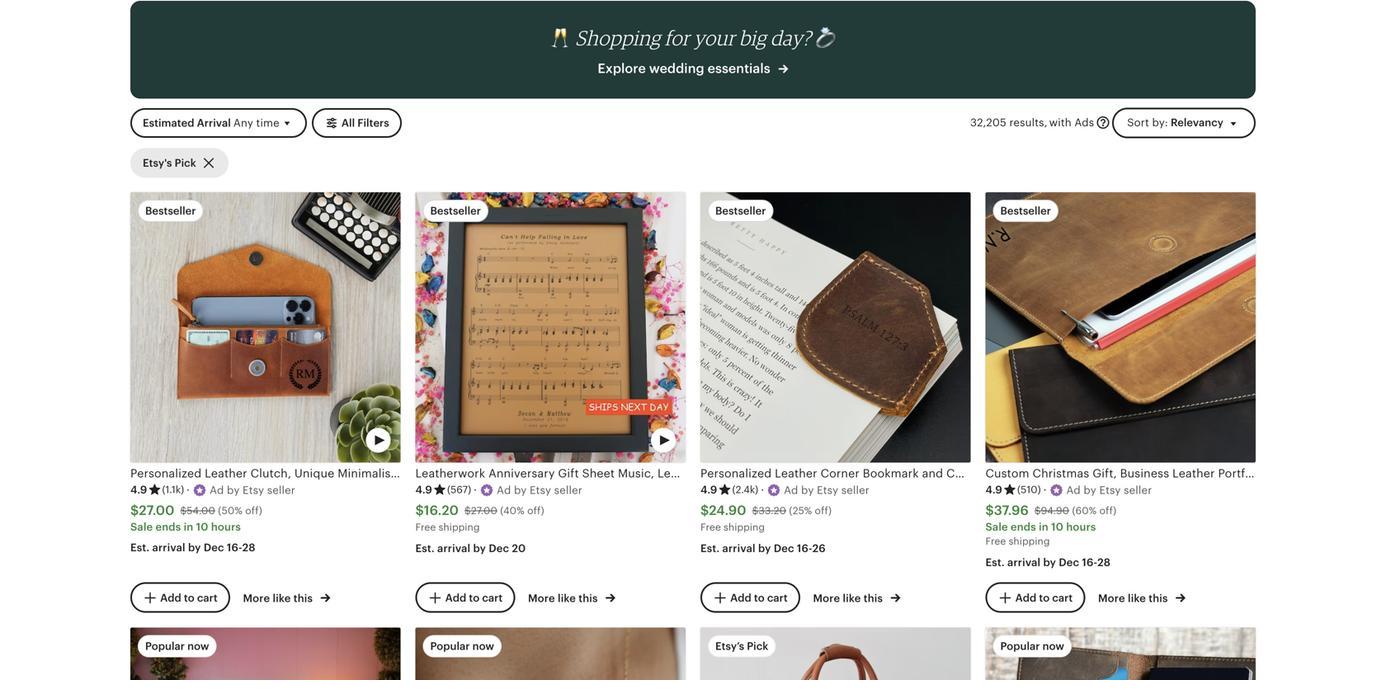 Task type: describe. For each thing, give the bounding box(es) containing it.
leatherwork anniversary gift sheet music, leather 9th anniversary gift love etched in leather, couple gift sheet music notes, labor day gift image
[[416, 192, 686, 462]]

to for 16.20
[[469, 592, 480, 604]]

sort
[[1128, 116, 1150, 129]]

shipping for 16.20
[[439, 522, 480, 533]]

more like this link for 37.96
[[1098, 589, 1186, 606]]

day?
[[771, 26, 811, 50]]

etsy's pick
[[716, 640, 769, 653]]

off) for 16.20
[[527, 505, 544, 516]]

3 popular now link from the left
[[986, 628, 1256, 680]]

product video element for personalized leather clutch, unique minimalist wallet, romantic custom hand bag, for her, girlfriend, wife, fiance "image"
[[130, 192, 401, 462]]

1 bestseller from the left
[[145, 204, 196, 217]]

est. for 37.96
[[986, 556, 1005, 569]]

arrival for 24.90
[[723, 542, 756, 554]]

etsy's pick link
[[701, 628, 971, 680]]

product video element for leatherwork anniversary gift sheet music, leather 9th anniversary gift love etched in leather, couple gift sheet music notes, labor day gift image
[[416, 192, 686, 462]]

all filters button
[[312, 108, 402, 138]]

(510)
[[1018, 484, 1041, 495]]

4 bestseller from the left
[[1001, 204, 1051, 217]]

4.9 for 37.96
[[986, 484, 1003, 496]]

in for 37.96
[[1039, 521, 1049, 533]]

leather passport wallet, personalized travel wallet, passport case, leather passport holder, honeymoon gift image
[[986, 628, 1256, 680]]

more like this link for 16.20
[[528, 589, 616, 606]]

now for dog name necklace | personalized dog ears necklace | custom pet jewelry | pet name necklace | pet memorial gift, gift for her,christmas gift 'image'
[[473, 640, 494, 653]]

est. arrival by dec 16-28
[[986, 556, 1111, 569]]

to for 24.90
[[754, 592, 765, 604]]

dec for 24.90
[[774, 542, 795, 554]]

$ 24.90 $ 33.20 (25% off) free shipping
[[701, 503, 832, 533]]

by for 37.96
[[1044, 556, 1056, 569]]

20
[[512, 542, 526, 554]]

est. for 16.20
[[416, 542, 435, 554]]

more for 27.00
[[243, 592, 270, 605]]

personalized duffle bag dopp kit bag luggage tag combo gift, best groomsmen gift, christmas gift, leather toiletry bag, leather duffle, gift image
[[701, 628, 971, 680]]

more like this link for 27.00
[[243, 589, 330, 606]]

add to cart for 24.90
[[731, 592, 788, 604]]

personalized leather clutch, unique minimalist wallet, romantic custom hand bag, for her, girlfriend, wife, fiance image
[[130, 192, 401, 462]]

any
[[234, 117, 253, 129]]

arrival
[[197, 117, 231, 129]]

16- for 37.96
[[1082, 556, 1098, 569]]

like for 37.96
[[1128, 592, 1146, 605]]

16- inside '$ 27.00 $ 54.00 (50% off) sale ends in 10 hours est. arrival by dec 16-28'
[[227, 541, 242, 554]]

54.00
[[187, 505, 215, 516]]

sort by: relevancy
[[1128, 116, 1224, 129]]

est. inside '$ 27.00 $ 54.00 (50% off) sale ends in 10 hours est. arrival by dec 16-28'
[[130, 541, 150, 554]]

add to cart button for 16.20
[[416, 582, 515, 613]]

more like this for 37.96
[[1098, 592, 1171, 605]]

off) for 37.96
[[1100, 505, 1117, 516]]

pick for etsy's pick
[[175, 157, 196, 169]]

3 popular from the left
[[1001, 640, 1040, 653]]

to for 27.00
[[184, 592, 195, 604]]

· for 24.90
[[761, 484, 764, 496]]

relevancy
[[1171, 116, 1224, 129]]

4.9 for 16.20
[[416, 484, 432, 496]]

$ 16.20 $ 27.00 (40% off) free shipping
[[416, 503, 544, 533]]

more like this for 24.90
[[813, 592, 886, 605]]

etsy's pick
[[143, 157, 196, 169]]

27.00 inside $ 16.20 $ 27.00 (40% off) free shipping
[[471, 505, 498, 516]]

all filters
[[342, 117, 389, 129]]

1 vertical spatial 28
[[1098, 556, 1111, 569]]

$ down (2.4k)
[[752, 505, 759, 516]]

1 popular now link from the left
[[130, 628, 401, 680]]

this for 24.90
[[864, 592, 883, 605]]

cart for 27.00
[[197, 592, 218, 604]]

all
[[342, 117, 355, 129]]

$ down (567)
[[465, 505, 471, 516]]

· for 27.00
[[187, 484, 190, 496]]

like for 16.20
[[558, 592, 576, 605]]

2 popular now link from the left
[[416, 628, 686, 680]]

$ left 54.00
[[130, 503, 139, 518]]

explore wedding essentials
[[598, 61, 774, 76]]

free for 24.90
[[701, 522, 721, 533]]

$ down (510)
[[1035, 505, 1041, 516]]

3 now from the left
[[1043, 640, 1065, 653]]

time
[[256, 117, 280, 129]]

now for custom neon sign | neon sign | wedding signs | name neon sign | led neon light sign | wedding bridesmaid gifts | wall decor | home decor image
[[187, 640, 209, 653]]

popular now for custom neon sign | neon sign | wedding signs | name neon sign | led neon light sign | wedding bridesmaid gifts | wall decor | home decor image
[[145, 640, 209, 653]]

dec for 37.96
[[1059, 556, 1080, 569]]

essentials
[[708, 61, 771, 76]]

to for 37.96
[[1039, 592, 1050, 604]]

shipping for 24.90
[[724, 522, 765, 533]]

(40%
[[500, 505, 525, 516]]

arrival for 37.96
[[1008, 556, 1041, 569]]

add for 37.96
[[1016, 592, 1037, 604]]

shopping
[[575, 26, 661, 50]]

· for 16.20
[[474, 484, 477, 496]]

ends for 37.96
[[1011, 521, 1036, 533]]

🥂
[[550, 26, 571, 50]]

$ 27.00 $ 54.00 (50% off) sale ends in 10 hours est. arrival by dec 16-28
[[130, 503, 262, 554]]

arrival inside '$ 27.00 $ 54.00 (50% off) sale ends in 10 hours est. arrival by dec 16-28'
[[152, 541, 185, 554]]

by for 24.90
[[758, 542, 771, 554]]

with ads
[[1050, 116, 1095, 129]]

$ up est. arrival by dec 20
[[416, 503, 424, 518]]

etsy's
[[143, 157, 172, 169]]

pick for etsy's pick
[[747, 640, 769, 653]]

free inside $ 37.96 $ 94.90 (60% off) sale ends in 10 hours free shipping
[[986, 536, 1006, 547]]

4.9 for 27.00
[[130, 484, 147, 496]]



Task type: vqa. For each thing, say whether or not it's contained in the screenshot.
Sale for 37.96
yes



Task type: locate. For each thing, give the bounding box(es) containing it.
2 to from the left
[[469, 592, 480, 604]]

4 more from the left
[[1098, 592, 1126, 605]]

shipping up est. arrival by dec 20
[[439, 522, 480, 533]]

4.9 up '37.96'
[[986, 484, 1003, 496]]

off) right the (25%
[[815, 505, 832, 516]]

$
[[130, 503, 139, 518], [416, 503, 424, 518], [701, 503, 709, 518], [986, 503, 994, 518], [180, 505, 187, 516], [465, 505, 471, 516], [752, 505, 759, 516], [1035, 505, 1041, 516]]

this for 27.00
[[294, 592, 313, 605]]

1 off) from the left
[[245, 505, 262, 516]]

0 horizontal spatial now
[[187, 640, 209, 653]]

ends for 27.00
[[156, 521, 181, 533]]

for
[[665, 26, 690, 50]]

1 horizontal spatial popular now
[[430, 640, 494, 653]]

3 · from the left
[[761, 484, 764, 496]]

1 ends from the left
[[156, 521, 181, 533]]

off) inside '$ 27.00 $ 54.00 (50% off) sale ends in 10 hours est. arrival by dec 16-28'
[[245, 505, 262, 516]]

add to cart for 37.96
[[1016, 592, 1073, 604]]

1 vertical spatial pick
[[747, 640, 769, 653]]

more like this up 'leather passport wallet, personalized travel wallet, passport case, leather passport holder, honeymoon gift' image
[[1098, 592, 1171, 605]]

est. for 24.90
[[701, 542, 720, 554]]

arrival down $ 37.96 $ 94.90 (60% off) sale ends in 10 hours free shipping
[[1008, 556, 1041, 569]]

in
[[184, 521, 193, 533], [1039, 521, 1049, 533]]

·
[[187, 484, 190, 496], [474, 484, 477, 496], [761, 484, 764, 496], [1044, 484, 1047, 496]]

more for 37.96
[[1098, 592, 1126, 605]]

in down 54.00
[[184, 521, 193, 533]]

27.00
[[139, 503, 175, 518], [471, 505, 498, 516]]

4 cart from the left
[[1053, 592, 1073, 604]]

4 add to cart button from the left
[[986, 582, 1086, 613]]

28 down (50%
[[242, 541, 255, 554]]

33.20
[[759, 505, 787, 516]]

to down '$ 27.00 $ 54.00 (50% off) sale ends in 10 hours est. arrival by dec 16-28'
[[184, 592, 195, 604]]

1 horizontal spatial popular
[[430, 640, 470, 653]]

(1.1k)
[[162, 484, 184, 495]]

1 horizontal spatial free
[[701, 522, 721, 533]]

0 horizontal spatial pick
[[175, 157, 196, 169]]

10 for 27.00
[[196, 521, 208, 533]]

1 horizontal spatial popular now link
[[416, 628, 686, 680]]

popular now for dog name necklace | personalized dog ears necklace | custom pet jewelry | pet name necklace | pet memorial gift, gift for her,christmas gift 'image'
[[430, 640, 494, 653]]

3 popular now from the left
[[1001, 640, 1065, 653]]

28 inside '$ 27.00 $ 54.00 (50% off) sale ends in 10 hours est. arrival by dec 16-28'
[[242, 541, 255, 554]]

3 cart from the left
[[767, 592, 788, 604]]

2 horizontal spatial free
[[986, 536, 1006, 547]]

ends
[[156, 521, 181, 533], [1011, 521, 1036, 533]]

bestseller
[[145, 204, 196, 217], [430, 204, 481, 217], [716, 204, 766, 217], [1001, 204, 1051, 217]]

2 in from the left
[[1039, 521, 1049, 533]]

1 4.9 from the left
[[130, 484, 147, 496]]

3 add to cart from the left
[[731, 592, 788, 604]]

add to cart button for 27.00
[[130, 582, 230, 613]]

add up etsy's pick
[[731, 592, 752, 604]]

in inside '$ 27.00 $ 54.00 (50% off) sale ends in 10 hours est. arrival by dec 16-28'
[[184, 521, 193, 533]]

32,205
[[971, 116, 1007, 129]]

more for 24.90
[[813, 592, 840, 605]]

more like this link up 'leather passport wallet, personalized travel wallet, passport case, leather passport holder, honeymoon gift' image
[[1098, 589, 1186, 606]]

add to cart
[[160, 592, 218, 604], [445, 592, 503, 604], [731, 592, 788, 604], [1016, 592, 1073, 604]]

1 horizontal spatial hours
[[1067, 521, 1096, 533]]

2 sale from the left
[[986, 521, 1008, 533]]

ends inside '$ 27.00 $ 54.00 (50% off) sale ends in 10 hours est. arrival by dec 16-28'
[[156, 521, 181, 533]]

off) inside $ 24.90 $ 33.20 (25% off) free shipping
[[815, 505, 832, 516]]

explore
[[598, 61, 646, 76]]

est.
[[130, 541, 150, 554], [416, 542, 435, 554], [701, 542, 720, 554], [986, 556, 1005, 569]]

pick
[[175, 157, 196, 169], [747, 640, 769, 653]]

off) for 24.90
[[815, 505, 832, 516]]

1 like from the left
[[273, 592, 291, 605]]

0 horizontal spatial in
[[184, 521, 193, 533]]

hours down (50%
[[211, 521, 241, 533]]

3 more like this from the left
[[813, 592, 886, 605]]

1 horizontal spatial now
[[473, 640, 494, 653]]

2 10 from the left
[[1052, 521, 1064, 533]]

add
[[160, 592, 181, 604], [445, 592, 467, 604], [731, 592, 752, 604], [1016, 592, 1037, 604]]

estimated
[[143, 117, 194, 129]]

shipping down 24.90
[[724, 522, 765, 533]]

add to cart button up etsy's pick
[[701, 582, 800, 613]]

0 horizontal spatial shipping
[[439, 522, 480, 533]]

4 more like this from the left
[[1098, 592, 1171, 605]]

off) right (60%
[[1100, 505, 1117, 516]]

shipping up est. arrival by dec 16-28
[[1009, 536, 1050, 547]]

more like this link up etsy's pick link on the right of the page
[[813, 589, 901, 606]]

4 off) from the left
[[1100, 505, 1117, 516]]

2 hours from the left
[[1067, 521, 1096, 533]]

1 horizontal spatial 28
[[1098, 556, 1111, 569]]

1 horizontal spatial pick
[[747, 640, 769, 653]]

by inside '$ 27.00 $ 54.00 (50% off) sale ends in 10 hours est. arrival by dec 16-28'
[[188, 541, 201, 554]]

1 horizontal spatial in
[[1039, 521, 1049, 533]]

off) for 27.00
[[245, 505, 262, 516]]

add to cart down 'est. arrival by dec 16-26'
[[731, 592, 788, 604]]

32,205 results,
[[971, 116, 1048, 129]]

$ left the '94.90' on the bottom right of page
[[986, 503, 994, 518]]

4 add from the left
[[1016, 592, 1037, 604]]

more like this up etsy's pick link on the right of the page
[[813, 592, 886, 605]]

· right (567)
[[474, 484, 477, 496]]

cart down 'est. arrival by dec 16-26'
[[767, 592, 788, 604]]

pick right etsy's
[[747, 640, 769, 653]]

pick right etsy's
[[175, 157, 196, 169]]

sale
[[130, 521, 153, 533], [986, 521, 1008, 533]]

add to cart button
[[130, 582, 230, 613], [416, 582, 515, 613], [701, 582, 800, 613], [986, 582, 1086, 613]]

etsy's pick link
[[130, 148, 228, 178]]

free inside $ 16.20 $ 27.00 (40% off) free shipping
[[416, 522, 436, 533]]

1 horizontal spatial shipping
[[724, 522, 765, 533]]

dec
[[204, 541, 224, 554], [489, 542, 509, 554], [774, 542, 795, 554], [1059, 556, 1080, 569]]

est. arrival by dec 16-26
[[701, 542, 826, 554]]

add to cart down est. arrival by dec 16-28
[[1016, 592, 1073, 604]]

arrival down 24.90
[[723, 542, 756, 554]]

37.96
[[994, 503, 1029, 518]]

results,
[[1010, 116, 1048, 129]]

3 4.9 from the left
[[701, 484, 718, 496]]

this up etsy's pick link on the right of the page
[[864, 592, 883, 605]]

0 horizontal spatial ends
[[156, 521, 181, 533]]

add to cart button down est. arrival by dec 20
[[416, 582, 515, 613]]

0 horizontal spatial popular
[[145, 640, 185, 653]]

0 horizontal spatial 27.00
[[139, 503, 175, 518]]

10 down 54.00
[[196, 521, 208, 533]]

4.9 up 16.20 on the left bottom
[[416, 484, 432, 496]]

popular
[[145, 640, 185, 653], [430, 640, 470, 653], [1001, 640, 1040, 653]]

0 vertical spatial 28
[[242, 541, 255, 554]]

cart for 37.96
[[1053, 592, 1073, 604]]

10
[[196, 521, 208, 533], [1052, 521, 1064, 533]]

(567)
[[447, 484, 471, 495]]

cart for 16.20
[[482, 592, 503, 604]]

ends down '37.96'
[[1011, 521, 1036, 533]]

4 to from the left
[[1039, 592, 1050, 604]]

4.9 up 24.90
[[701, 484, 718, 496]]

10 down the '94.90' on the bottom right of page
[[1052, 521, 1064, 533]]

add to cart down '$ 27.00 $ 54.00 (50% off) sale ends in 10 hours est. arrival by dec 16-28'
[[160, 592, 218, 604]]

filters
[[358, 117, 389, 129]]

sale inside $ 37.96 $ 94.90 (60% off) sale ends in 10 hours free shipping
[[986, 521, 1008, 533]]

4 · from the left
[[1044, 484, 1047, 496]]

4 this from the left
[[1149, 592, 1168, 605]]

more like this link for 24.90
[[813, 589, 901, 606]]

custom neon sign | neon sign | wedding signs | name neon sign | led neon light sign | wedding bridesmaid gifts | wall decor | home decor image
[[130, 628, 401, 680]]

1 horizontal spatial sale
[[986, 521, 1008, 533]]

2 horizontal spatial 16-
[[1082, 556, 1098, 569]]

1 horizontal spatial ends
[[1011, 521, 1036, 533]]

hours inside '$ 27.00 $ 54.00 (50% off) sale ends in 10 hours est. arrival by dec 16-28'
[[211, 521, 241, 533]]

off) inside $ 37.96 $ 94.90 (60% off) sale ends in 10 hours free shipping
[[1100, 505, 1117, 516]]

more for 16.20
[[528, 592, 555, 605]]

4.9 for 24.90
[[701, 484, 718, 496]]

1 popular now from the left
[[145, 640, 209, 653]]

this for 37.96
[[1149, 592, 1168, 605]]

2 like from the left
[[558, 592, 576, 605]]

0 horizontal spatial 16-
[[227, 541, 242, 554]]

0 horizontal spatial 10
[[196, 521, 208, 533]]

2 4.9 from the left
[[416, 484, 432, 496]]

add to cart for 16.20
[[445, 592, 503, 604]]

94.90
[[1041, 505, 1070, 516]]

🥂 shopping for your big day? 💍
[[550, 26, 836, 50]]

shipping
[[439, 522, 480, 533], [724, 522, 765, 533], [1009, 536, 1050, 547]]

more like this link up dog name necklace | personalized dog ears necklace | custom pet jewelry | pet name necklace | pet memorial gift, gift for her,christmas gift 'image'
[[528, 589, 616, 606]]

1 more like this from the left
[[243, 592, 316, 605]]

hours for 37.96
[[1067, 521, 1096, 533]]

add to cart button for 37.96
[[986, 582, 1086, 613]]

· for 37.96
[[1044, 484, 1047, 496]]

this for 16.20
[[579, 592, 598, 605]]

2 · from the left
[[474, 484, 477, 496]]

ends inside $ 37.96 $ 94.90 (60% off) sale ends in 10 hours free shipping
[[1011, 521, 1036, 533]]

26
[[813, 542, 826, 554]]

your
[[694, 26, 735, 50]]

more like this up custom neon sign | neon sign | wedding signs | name neon sign | led neon light sign | wedding bridesmaid gifts | wall decor | home decor image
[[243, 592, 316, 605]]

in down the '94.90' on the bottom right of page
[[1039, 521, 1049, 533]]

popular now
[[145, 640, 209, 653], [430, 640, 494, 653], [1001, 640, 1065, 653]]

shipping inside $ 16.20 $ 27.00 (40% off) free shipping
[[439, 522, 480, 533]]

more like this for 16.20
[[528, 592, 601, 605]]

1 now from the left
[[187, 640, 209, 653]]

to down 'est. arrival by dec 16-26'
[[754, 592, 765, 604]]

product video element for the personalized duffle bag dopp kit bag luggage tag combo gift, best groomsmen gift, christmas gift, leather toiletry bag, leather duffle, gift image
[[701, 628, 971, 680]]

this up dog name necklace | personalized dog ears necklace | custom pet jewelry | pet name necklace | pet memorial gift, gift for her,christmas gift 'image'
[[579, 592, 598, 605]]

28 down $ 37.96 $ 94.90 (60% off) sale ends in 10 hours free shipping
[[1098, 556, 1111, 569]]

sale inside '$ 27.00 $ 54.00 (50% off) sale ends in 10 hours est. arrival by dec 16-28'
[[130, 521, 153, 533]]

1 to from the left
[[184, 592, 195, 604]]

dec inside '$ 27.00 $ 54.00 (50% off) sale ends in 10 hours est. arrival by dec 16-28'
[[204, 541, 224, 554]]

(60%
[[1072, 505, 1097, 516]]

0 horizontal spatial popular now
[[145, 640, 209, 653]]

by down $ 24.90 $ 33.20 (25% off) free shipping
[[758, 542, 771, 554]]

(25%
[[789, 505, 812, 516]]

16- down (60%
[[1082, 556, 1098, 569]]

add to cart for 27.00
[[160, 592, 218, 604]]

2 horizontal spatial popular now link
[[986, 628, 1256, 680]]

1 horizontal spatial 10
[[1052, 521, 1064, 533]]

by for 16.20
[[473, 542, 486, 554]]

1 horizontal spatial 27.00
[[471, 505, 498, 516]]

product video element for dog name necklace | personalized dog ears necklace | custom pet jewelry | pet name necklace | pet memorial gift, gift for her,christmas gift 'image'
[[416, 628, 686, 680]]

in for 27.00
[[184, 521, 193, 533]]

2 bestseller from the left
[[430, 204, 481, 217]]

4.9 left (1.1k)
[[130, 484, 147, 496]]

2 more like this from the left
[[528, 592, 601, 605]]

28
[[242, 541, 255, 554], [1098, 556, 1111, 569]]

3 more like this link from the left
[[813, 589, 901, 606]]

big
[[739, 26, 766, 50]]

more up 'leather passport wallet, personalized travel wallet, passport case, leather passport holder, honeymoon gift' image
[[1098, 592, 1126, 605]]

3 to from the left
[[754, 592, 765, 604]]

2 more from the left
[[528, 592, 555, 605]]

4 add to cart from the left
[[1016, 592, 1073, 604]]

product video element
[[130, 192, 401, 462], [416, 192, 686, 462], [130, 628, 401, 680], [416, 628, 686, 680], [701, 628, 971, 680]]

4.9
[[130, 484, 147, 496], [416, 484, 432, 496], [701, 484, 718, 496], [986, 484, 1003, 496]]

free for 16.20
[[416, 522, 436, 533]]

shipping inside $ 24.90 $ 33.20 (25% off) free shipping
[[724, 522, 765, 533]]

cart down '$ 27.00 $ 54.00 (50% off) sale ends in 10 hours est. arrival by dec 16-28'
[[197, 592, 218, 604]]

10 for 37.96
[[1052, 521, 1064, 533]]

wedding
[[649, 61, 705, 76]]

0 vertical spatial pick
[[175, 157, 196, 169]]

1 add from the left
[[160, 592, 181, 604]]

💍
[[815, 26, 836, 50]]

16- down the (25%
[[797, 542, 813, 554]]

· right (510)
[[1044, 484, 1047, 496]]

add for 27.00
[[160, 592, 181, 604]]

$ left 33.20
[[701, 503, 709, 518]]

more like this link
[[243, 589, 330, 606], [528, 589, 616, 606], [813, 589, 901, 606], [1098, 589, 1186, 606]]

more like this
[[243, 592, 316, 605], [528, 592, 601, 605], [813, 592, 886, 605], [1098, 592, 1171, 605]]

24.90
[[709, 503, 747, 518]]

2 popular now from the left
[[430, 640, 494, 653]]

free down 16.20 on the left bottom
[[416, 522, 436, 533]]

1 cart from the left
[[197, 592, 218, 604]]

off) right (40%
[[527, 505, 544, 516]]

more up custom neon sign | neon sign | wedding signs | name neon sign | led neon light sign | wedding bridesmaid gifts | wall decor | home decor image
[[243, 592, 270, 605]]

in inside $ 37.96 $ 94.90 (60% off) sale ends in 10 hours free shipping
[[1039, 521, 1049, 533]]

more like this link up custom neon sign | neon sign | wedding signs | name neon sign | led neon light sign | wedding bridesmaid gifts | wall decor | home decor image
[[243, 589, 330, 606]]

3 more from the left
[[813, 592, 840, 605]]

$ 37.96 $ 94.90 (60% off) sale ends in 10 hours free shipping
[[986, 503, 1117, 547]]

this up 'leather passport wallet, personalized travel wallet, passport case, leather passport holder, honeymoon gift' image
[[1149, 592, 1168, 605]]

hours inside $ 37.96 $ 94.90 (60% off) sale ends in 10 hours free shipping
[[1067, 521, 1096, 533]]

this up custom neon sign | neon sign | wedding signs | name neon sign | led neon light sign | wedding bridesmaid gifts | wall decor | home decor image
[[294, 592, 313, 605]]

1 in from the left
[[184, 521, 193, 533]]

3 like from the left
[[843, 592, 861, 605]]

add down est. arrival by dec 16-28
[[1016, 592, 1037, 604]]

10 inside $ 37.96 $ 94.90 (60% off) sale ends in 10 hours free shipping
[[1052, 521, 1064, 533]]

1 hours from the left
[[211, 521, 241, 533]]

est. arrival by dec 20
[[416, 542, 526, 554]]

now
[[187, 640, 209, 653], [473, 640, 494, 653], [1043, 640, 1065, 653]]

hours down (60%
[[1067, 521, 1096, 533]]

arrival down 16.20 on the left bottom
[[437, 542, 471, 554]]

popular for custom neon sign | neon sign | wedding signs | name neon sign | led neon light sign | wedding bridesmaid gifts | wall decor | home decor image
[[145, 640, 185, 653]]

add for 16.20
[[445, 592, 467, 604]]

16- for 24.90
[[797, 542, 813, 554]]

1 · from the left
[[187, 484, 190, 496]]

ends down (1.1k)
[[156, 521, 181, 533]]

16-
[[227, 541, 242, 554], [797, 542, 813, 554], [1082, 556, 1098, 569]]

2 popular from the left
[[430, 640, 470, 653]]

cart for 24.90
[[767, 592, 788, 604]]

like for 24.90
[[843, 592, 861, 605]]

· right (2.4k)
[[761, 484, 764, 496]]

add down '$ 27.00 $ 54.00 (50% off) sale ends in 10 hours est. arrival by dec 16-28'
[[160, 592, 181, 604]]

0 horizontal spatial free
[[416, 522, 436, 533]]

cart down est. arrival by dec 20
[[482, 592, 503, 604]]

to down est. arrival by dec 16-28
[[1039, 592, 1050, 604]]

personalized leather corner bookmark and cord keeper, cable organizer, anniversary gift, booklover gift, gift for teacher, gift for him image
[[701, 192, 971, 462]]

1 horizontal spatial 16-
[[797, 542, 813, 554]]

arrival
[[152, 541, 185, 554], [437, 542, 471, 554], [723, 542, 756, 554], [1008, 556, 1041, 569]]

0 horizontal spatial popular now link
[[130, 628, 401, 680]]

1 add to cart button from the left
[[130, 582, 230, 613]]

off)
[[245, 505, 262, 516], [527, 505, 544, 516], [815, 505, 832, 516], [1100, 505, 1117, 516]]

by down $ 16.20 $ 27.00 (40% off) free shipping
[[473, 542, 486, 554]]

1 10 from the left
[[196, 521, 208, 533]]

etsy's
[[716, 640, 745, 653]]

3 bestseller from the left
[[716, 204, 766, 217]]

more up dog name necklace | personalized dog ears necklace | custom pet jewelry | pet name necklace | pet memorial gift, gift for her,christmas gift 'image'
[[528, 592, 555, 605]]

with
[[1050, 116, 1072, 129]]

free down '37.96'
[[986, 536, 1006, 547]]

like up dog name necklace | personalized dog ears necklace | custom pet jewelry | pet name necklace | pet memorial gift, gift for her,christmas gift 'image'
[[558, 592, 576, 605]]

ads
[[1075, 116, 1095, 129]]

27.00 left (40%
[[471, 505, 498, 516]]

this
[[294, 592, 313, 605], [579, 592, 598, 605], [864, 592, 883, 605], [1149, 592, 1168, 605]]

popular now link
[[130, 628, 401, 680], [416, 628, 686, 680], [986, 628, 1256, 680]]

shipping inside $ 37.96 $ 94.90 (60% off) sale ends in 10 hours free shipping
[[1009, 536, 1050, 547]]

dec left 20
[[489, 542, 509, 554]]

1 more like this link from the left
[[243, 589, 330, 606]]

by
[[188, 541, 201, 554], [473, 542, 486, 554], [758, 542, 771, 554], [1044, 556, 1056, 569]]

more down 26
[[813, 592, 840, 605]]

like up 'leather passport wallet, personalized travel wallet, passport case, leather passport holder, honeymoon gift' image
[[1128, 592, 1146, 605]]

dog name necklace | personalized dog ears necklace | custom pet jewelry | pet name necklace | pet memorial gift, gift for her,christmas gift image
[[416, 628, 686, 680]]

2 now from the left
[[473, 640, 494, 653]]

like up etsy's pick link on the right of the page
[[843, 592, 861, 605]]

2 horizontal spatial now
[[1043, 640, 1065, 653]]

dec down $ 37.96 $ 94.90 (60% off) sale ends in 10 hours free shipping
[[1059, 556, 1080, 569]]

estimated arrival any time
[[143, 117, 280, 129]]

(2.4k)
[[732, 484, 759, 495]]

27.00 inside '$ 27.00 $ 54.00 (50% off) sale ends in 10 hours est. arrival by dec 16-28'
[[139, 503, 175, 518]]

2 add from the left
[[445, 592, 467, 604]]

more
[[243, 592, 270, 605], [528, 592, 555, 605], [813, 592, 840, 605], [1098, 592, 1126, 605]]

free inside $ 24.90 $ 33.20 (25% off) free shipping
[[701, 522, 721, 533]]

3 add to cart button from the left
[[701, 582, 800, 613]]

cart down est. arrival by dec 16-28
[[1053, 592, 1073, 604]]

2 horizontal spatial shipping
[[1009, 536, 1050, 547]]

dec left 26
[[774, 542, 795, 554]]

2 horizontal spatial popular
[[1001, 640, 1040, 653]]

· right (1.1k)
[[187, 484, 190, 496]]

0 horizontal spatial 28
[[242, 541, 255, 554]]

2 add to cart from the left
[[445, 592, 503, 604]]

cart
[[197, 592, 218, 604], [482, 592, 503, 604], [767, 592, 788, 604], [1053, 592, 1073, 604]]

1 popular from the left
[[145, 640, 185, 653]]

sale for 27.00
[[130, 521, 153, 533]]

add down est. arrival by dec 20
[[445, 592, 467, 604]]

product video element for custom neon sign | neon sign | wedding signs | name neon sign | led neon light sign | wedding bridesmaid gifts | wall decor | home decor image
[[130, 628, 401, 680]]

add to cart button down est. arrival by dec 16-28
[[986, 582, 1086, 613]]

16- down (50%
[[227, 541, 242, 554]]

to down est. arrival by dec 20
[[469, 592, 480, 604]]

add to cart button for 24.90
[[701, 582, 800, 613]]

by:
[[1153, 116, 1168, 129]]

free
[[416, 522, 436, 533], [701, 522, 721, 533], [986, 536, 1006, 547]]

2 cart from the left
[[482, 592, 503, 604]]

dec for 16.20
[[489, 542, 509, 554]]

4 4.9 from the left
[[986, 484, 1003, 496]]

arrival for 16.20
[[437, 542, 471, 554]]

1 add to cart from the left
[[160, 592, 218, 604]]

$ down (1.1k)
[[180, 505, 187, 516]]

1 sale from the left
[[130, 521, 153, 533]]

4 like from the left
[[1128, 592, 1146, 605]]

more like this up dog name necklace | personalized dog ears necklace | custom pet jewelry | pet name necklace | pet memorial gift, gift for her,christmas gift 'image'
[[528, 592, 601, 605]]

16.20
[[424, 503, 459, 518]]

4 more like this link from the left
[[1098, 589, 1186, 606]]

more like this for 27.00
[[243, 592, 316, 605]]

to
[[184, 592, 195, 604], [469, 592, 480, 604], [754, 592, 765, 604], [1039, 592, 1050, 604]]

3 add from the left
[[731, 592, 752, 604]]

like up custom neon sign | neon sign | wedding signs | name neon sign | led neon light sign | wedding bridesmaid gifts | wall decor | home decor image
[[273, 592, 291, 605]]

2 add to cart button from the left
[[416, 582, 515, 613]]

add for 24.90
[[731, 592, 752, 604]]

free down 24.90
[[701, 522, 721, 533]]

10 inside '$ 27.00 $ 54.00 (50% off) sale ends in 10 hours est. arrival by dec 16-28'
[[196, 521, 208, 533]]

2 more like this link from the left
[[528, 589, 616, 606]]

0 horizontal spatial sale
[[130, 521, 153, 533]]

1 this from the left
[[294, 592, 313, 605]]

27.00 down (1.1k)
[[139, 503, 175, 518]]

3 this from the left
[[864, 592, 883, 605]]

arrival down (1.1k)
[[152, 541, 185, 554]]

(50%
[[218, 505, 243, 516]]

2 ends from the left
[[1011, 521, 1036, 533]]

0 horizontal spatial hours
[[211, 521, 241, 533]]

by down $ 37.96 $ 94.90 (60% off) sale ends in 10 hours free shipping
[[1044, 556, 1056, 569]]

2 this from the left
[[579, 592, 598, 605]]

custom christmas gift, business leather portfolio, personalized leather document organizer, portfolio cover, office paper case, macbook case image
[[986, 192, 1256, 462]]

2 horizontal spatial popular now
[[1001, 640, 1065, 653]]

by down 54.00
[[188, 541, 201, 554]]

dec down 54.00
[[204, 541, 224, 554]]

1 more from the left
[[243, 592, 270, 605]]

popular for dog name necklace | personalized dog ears necklace | custom pet jewelry | pet name necklace | pet memorial gift, gift for her,christmas gift 'image'
[[430, 640, 470, 653]]

off) inside $ 16.20 $ 27.00 (40% off) free shipping
[[527, 505, 544, 516]]

like
[[273, 592, 291, 605], [558, 592, 576, 605], [843, 592, 861, 605], [1128, 592, 1146, 605]]

off) right (50%
[[245, 505, 262, 516]]

add to cart down est. arrival by dec 20
[[445, 592, 503, 604]]

like for 27.00
[[273, 592, 291, 605]]

hours
[[211, 521, 241, 533], [1067, 521, 1096, 533]]

3 off) from the left
[[815, 505, 832, 516]]

sale for 37.96
[[986, 521, 1008, 533]]

add to cart button down '$ 27.00 $ 54.00 (50% off) sale ends in 10 hours est. arrival by dec 16-28'
[[130, 582, 230, 613]]

2 off) from the left
[[527, 505, 544, 516]]

hours for 27.00
[[211, 521, 241, 533]]



